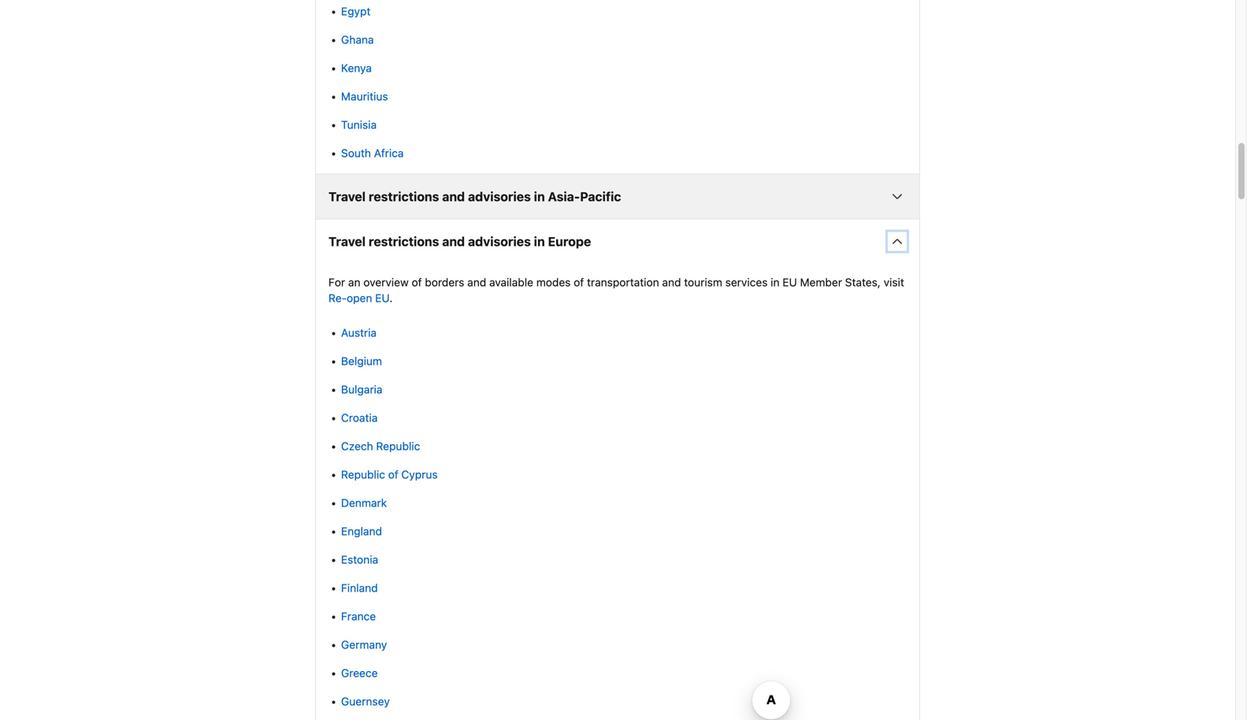 Task type: describe. For each thing, give the bounding box(es) containing it.
finland link
[[341, 582, 378, 595]]

egypt link
[[341, 5, 371, 18]]

bulgaria
[[341, 383, 383, 396]]

tunisia link
[[341, 118, 377, 131]]

mauritius
[[341, 90, 388, 103]]

mauritius link
[[341, 90, 388, 103]]

ghana
[[341, 33, 374, 46]]

restrictions for travel restrictions and advisories in asia-pacific
[[369, 189, 439, 204]]

in for asia-
[[534, 189, 545, 204]]

travel restrictions and advisories in europe
[[329, 234, 591, 249]]

republic of cyprus link
[[341, 468, 438, 481]]

estonia
[[341, 554, 379, 567]]

pacific
[[580, 189, 622, 204]]

germany link
[[341, 639, 387, 652]]

in inside for an overview of borders and available modes of transportation and tourism services in eu member states, visit re-open eu .
[[771, 276, 780, 289]]

tourism
[[684, 276, 723, 289]]

france link
[[341, 610, 376, 623]]

africa
[[374, 147, 404, 160]]

modes
[[537, 276, 571, 289]]

travel restrictions and advisories in asia-pacific
[[329, 189, 622, 204]]

and inside dropdown button
[[442, 234, 465, 249]]

states,
[[846, 276, 881, 289]]

bulgaria link
[[341, 383, 383, 396]]

and inside 'dropdown button'
[[442, 189, 465, 204]]

cyprus
[[402, 468, 438, 481]]

england
[[341, 525, 382, 538]]

transportation
[[587, 276, 660, 289]]

ghana link
[[341, 33, 374, 46]]

1 horizontal spatial of
[[412, 276, 422, 289]]

region containing for an overview of borders and available modes of transportation and tourism services in eu member states, visit
[[316, 275, 920, 721]]

germany
[[341, 639, 387, 652]]

czech republic
[[341, 440, 420, 453]]

in for europe
[[534, 234, 545, 249]]

advisories for europe
[[468, 234, 531, 249]]

south africa
[[341, 147, 404, 160]]

croatia
[[341, 412, 378, 425]]

denmark
[[341, 497, 387, 510]]

belgium
[[341, 355, 382, 368]]

south africa link
[[341, 147, 404, 160]]

asia-
[[548, 189, 580, 204]]

for an overview of borders and available modes of transportation and tourism services in eu member states, visit re-open eu .
[[329, 276, 905, 305]]

austria link
[[341, 326, 377, 339]]

guernsey
[[341, 695, 390, 708]]



Task type: locate. For each thing, give the bounding box(es) containing it.
republic up republic of cyprus link
[[376, 440, 420, 453]]

eu left member
[[783, 276, 798, 289]]

1 vertical spatial travel
[[329, 234, 366, 249]]

for
[[329, 276, 345, 289]]

2 travel from the top
[[329, 234, 366, 249]]

czech republic link
[[341, 440, 420, 453]]

1 vertical spatial in
[[534, 234, 545, 249]]

of left borders at the left of page
[[412, 276, 422, 289]]

czech
[[341, 440, 373, 453]]

0 horizontal spatial of
[[388, 468, 399, 481]]

advisories up available
[[468, 234, 531, 249]]

kenya link
[[341, 62, 372, 75]]

restrictions for travel restrictions and advisories in europe
[[369, 234, 439, 249]]

2 vertical spatial in
[[771, 276, 780, 289]]

and
[[442, 189, 465, 204], [442, 234, 465, 249], [468, 276, 487, 289], [663, 276, 681, 289]]

croatia link
[[341, 412, 378, 425]]

0 vertical spatial restrictions
[[369, 189, 439, 204]]

restrictions down africa
[[369, 189, 439, 204]]

travel
[[329, 189, 366, 204], [329, 234, 366, 249]]

and left tourism
[[663, 276, 681, 289]]

1 restrictions from the top
[[369, 189, 439, 204]]

restrictions inside travel restrictions and advisories in europe dropdown button
[[369, 234, 439, 249]]

.
[[390, 292, 393, 305]]

republic of cyprus
[[341, 468, 438, 481]]

in inside 'dropdown button'
[[534, 189, 545, 204]]

travel inside dropdown button
[[329, 234, 366, 249]]

finland
[[341, 582, 378, 595]]

and up borders at the left of page
[[442, 234, 465, 249]]

greece
[[341, 667, 378, 680]]

of right 'modes'
[[574, 276, 584, 289]]

0 vertical spatial eu
[[783, 276, 798, 289]]

denmark link
[[341, 497, 387, 510]]

0 vertical spatial advisories
[[468, 189, 531, 204]]

kenya
[[341, 62, 372, 75]]

2 restrictions from the top
[[369, 234, 439, 249]]

egypt
[[341, 5, 371, 18]]

restrictions
[[369, 189, 439, 204], [369, 234, 439, 249]]

travel for travel restrictions and advisories in europe
[[329, 234, 366, 249]]

1 vertical spatial eu
[[375, 292, 390, 305]]

of left cyprus
[[388, 468, 399, 481]]

greece link
[[341, 667, 378, 680]]

restrictions up overview
[[369, 234, 439, 249]]

advisories inside travel restrictions and advisories in europe dropdown button
[[468, 234, 531, 249]]

0 vertical spatial travel
[[329, 189, 366, 204]]

re-
[[329, 292, 347, 305]]

travel for travel restrictions and advisories in asia-pacific
[[329, 189, 366, 204]]

guernsey link
[[341, 695, 390, 708]]

tunisia
[[341, 118, 377, 131]]

1 vertical spatial advisories
[[468, 234, 531, 249]]

2 horizontal spatial of
[[574, 276, 584, 289]]

eu down overview
[[375, 292, 390, 305]]

region
[[316, 275, 920, 721]]

advisories
[[468, 189, 531, 204], [468, 234, 531, 249]]

0 vertical spatial republic
[[376, 440, 420, 453]]

and right borders at the left of page
[[468, 276, 487, 289]]

in left europe
[[534, 234, 545, 249]]

france
[[341, 610, 376, 623]]

0 vertical spatial in
[[534, 189, 545, 204]]

estonia link
[[341, 554, 379, 567]]

travel restrictions and advisories in asia-pacific button
[[316, 175, 920, 219]]

restrictions inside travel restrictions and advisories in asia-pacific 'dropdown button'
[[369, 189, 439, 204]]

visit
[[884, 276, 905, 289]]

england link
[[341, 525, 382, 538]]

travel inside 'dropdown button'
[[329, 189, 366, 204]]

advisories up travel restrictions and advisories in europe
[[468, 189, 531, 204]]

south
[[341, 147, 371, 160]]

1 vertical spatial restrictions
[[369, 234, 439, 249]]

1 advisories from the top
[[468, 189, 531, 204]]

republic
[[376, 440, 420, 453], [341, 468, 385, 481]]

re-open eu link
[[329, 292, 390, 305]]

travel up an
[[329, 234, 366, 249]]

advisories for asia-
[[468, 189, 531, 204]]

europe
[[548, 234, 591, 249]]

travel down the south
[[329, 189, 366, 204]]

in
[[534, 189, 545, 204], [534, 234, 545, 249], [771, 276, 780, 289]]

belgium link
[[341, 355, 382, 368]]

in right services
[[771, 276, 780, 289]]

1 vertical spatial republic
[[341, 468, 385, 481]]

an
[[348, 276, 361, 289]]

travel restrictions and advisories in europe button
[[316, 220, 920, 264]]

0 horizontal spatial eu
[[375, 292, 390, 305]]

in inside dropdown button
[[534, 234, 545, 249]]

2 advisories from the top
[[468, 234, 531, 249]]

1 horizontal spatial eu
[[783, 276, 798, 289]]

austria
[[341, 326, 377, 339]]

available
[[490, 276, 534, 289]]

advisories inside travel restrictions and advisories in asia-pacific 'dropdown button'
[[468, 189, 531, 204]]

1 travel from the top
[[329, 189, 366, 204]]

eu
[[783, 276, 798, 289], [375, 292, 390, 305]]

open
[[347, 292, 372, 305]]

services
[[726, 276, 768, 289]]

and up travel restrictions and advisories in europe
[[442, 189, 465, 204]]

in left asia-
[[534, 189, 545, 204]]

borders
[[425, 276, 465, 289]]

republic up denmark 'link'
[[341, 468, 385, 481]]

overview
[[364, 276, 409, 289]]

of
[[412, 276, 422, 289], [574, 276, 584, 289], [388, 468, 399, 481]]

member
[[801, 276, 843, 289]]



Task type: vqa. For each thing, say whether or not it's contained in the screenshot.
Just at the left top of page
no



